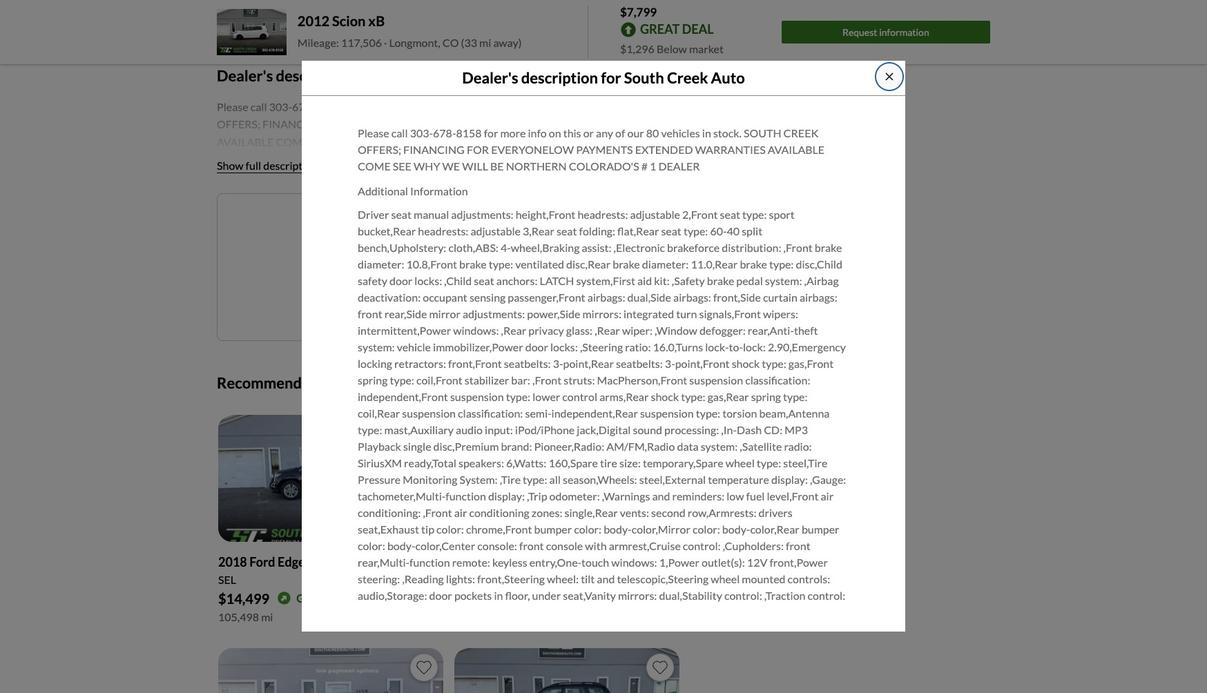 Task type: vqa. For each thing, say whether or not it's contained in the screenshot.
CO on the top left of the page
yes



Task type: locate. For each thing, give the bounding box(es) containing it.
8158 inside please call 303-678-8158 for more info on this or any of our 80 vehicles in stock. south creek offers; financing for everyonelow payments extended warranties available come see why we will be northern colorado's # 1 dealer
[[456, 127, 482, 140]]

vehicles inside please call 303-678-8158 for more info on this or any of our 80 vehicles in stock. south creek offers; financing for everyonelow payments extended warranties available come see why we will be northern colorado's # 1 dealer
[[661, 127, 700, 140]]

info inside please call 303-678-8158 for more info on this or any of our 80 vehicles in stock. south creek offers; financing for everyonelow payments extended warranties available come see why we will be northern colorado's # 1 dealer
[[528, 127, 547, 140]]

input:
[[485, 424, 513, 437]]

1 vertical spatial info
[[528, 127, 547, 140]]

everyonelow for please call 303-678-8158 for more info on this or any of our 80 vehicles in stock. south creek offers; financing for everyonelow payments extended warranties available come see why we will be northern colorado's # 1 dealer
[[491, 143, 574, 157]]

1 vertical spatial creek
[[784, 127, 819, 140]]

vehicles for please call 303-678-8158 for more info on this or any of our 80 vehicles in stock. south creek offers; financing for everyonelow payments extended warranties available  come see why we will be northern colorado's # 1 dealer additional information
[[520, 100, 559, 113]]

information up manual
[[410, 185, 468, 198]]

good deal image
[[278, 592, 291, 605]]

tip
[[421, 523, 434, 537]]

system: up 'curtain' on the top of the page
[[765, 275, 802, 288]]

stock. inside please call 303-678-8158 for more info on this or any of our 80 vehicles in stock. south creek offers; financing for everyonelow payments extended warranties available come see why we will be northern colorado's # 1 dealer
[[713, 127, 742, 140]]

dealer's down 2012 scion xb image
[[217, 67, 273, 85]]

2 horizontal spatial airbags:
[[800, 291, 838, 304]]

dealer's
[[217, 67, 273, 85], [462, 69, 518, 87]]

0 vertical spatial 303-
[[269, 100, 292, 113]]

shock down the macpherson,front
[[651, 391, 679, 404]]

2 deal from the left
[[570, 592, 598, 605]]

call inside please call 303-678-8158 for more info on this or any of our 80 vehicles in stock. south creek offers; financing for everyonelow payments extended warranties available  come see why we will be northern colorado's # 1 dealer additional information
[[251, 100, 267, 113]]

see inside please call 303-678-8158 for more info on this or any of our 80 vehicles in stock. south creek offers; financing for everyonelow payments extended warranties available  come see why we will be northern colorado's # 1 dealer additional information
[[311, 135, 330, 149]]

airbags:
[[588, 291, 625, 304], [673, 291, 711, 304], [800, 291, 838, 304]]

please inside please call 303-678-8158 for more info on this or any of our 80 vehicles in stock. south creek offers; financing for everyonelow payments extended warranties available come see why we will be northern colorado's # 1 dealer
[[358, 127, 389, 140]]

any down (33
[[455, 100, 473, 113]]

2 diameter: from the left
[[642, 258, 689, 271]]

will
[[380, 135, 406, 149], [462, 160, 488, 173]]

payments
[[435, 118, 492, 131], [576, 143, 633, 157]]

1 vertical spatial extended
[[635, 143, 693, 157]]

dealer up 2,front
[[659, 160, 700, 173]]

678- up additional information
[[433, 127, 456, 140]]

1 horizontal spatial in
[[561, 100, 570, 113]]

temporary,spare
[[643, 457, 724, 470]]

dealer's for dealer's description for south creek auto
[[462, 69, 518, 87]]

available up full
[[217, 135, 274, 149]]

of for by clicking "email me," you agree to our privacy policy and terms of use .
[[553, 302, 561, 312]]

bumper
[[534, 523, 572, 537], [802, 523, 840, 537]]

303- inside please call 303-678-8158 for more info on this or any of our 80 vehicles in stock. south creek offers; financing for everyonelow payments extended warranties available come see why we will be northern colorado's # 1 dealer
[[410, 127, 433, 140]]

me down wheel,braking
[[536, 263, 551, 276]]

spring up torsion
[[751, 391, 781, 404]]

will up additional information
[[380, 135, 406, 149]]

0 horizontal spatial stock.
[[573, 100, 601, 113]]

adjustments: up cloth,abs:
[[451, 208, 514, 222]]

303- up additional information
[[410, 127, 433, 140]]

siriusxm
[[358, 457, 402, 470]]

1 vertical spatial for
[[467, 143, 489, 157]]

2 bumper from the left
[[802, 523, 840, 537]]

for for please call 303-678-8158 for more info on this or any of our 80 vehicles in stock. south creek offers; financing for everyonelow payments extended warranties available come see why we will be northern colorado's # 1 dealer
[[467, 143, 489, 157]]

,front
[[784, 242, 813, 255], [533, 374, 562, 387], [423, 507, 452, 520]]

dash
[[737, 424, 762, 437]]

of inside please call 303-678-8158 for more info on this or any of our 80 vehicles in stock. south creek offers; financing for everyonelow payments extended warranties available  come see why we will be northern colorado's # 1 dealer additional information
[[475, 100, 485, 113]]

colorado's inside please call 303-678-8158 for more info on this or any of our 80 vehicles in stock. south creek offers; financing for everyonelow payments extended warranties available come see why we will be northern colorado's # 1 dealer
[[569, 160, 639, 173]]

1 inside please call 303-678-8158 for more info on this or any of our 80 vehicles in stock. south creek offers; financing for everyonelow payments extended warranties available  come see why we will be northern colorado's # 1 dealer additional information
[[568, 135, 575, 149]]

0 vertical spatial our
[[487, 100, 503, 113]]

this inside please call 303-678-8158 for more info on this or any of our 80 vehicles in stock. south creek offers; financing for everyonelow payments extended warranties available come see why we will be northern colorado's # 1 dealer
[[563, 127, 581, 140]]

16.0,turns
[[653, 341, 703, 354]]

single
[[403, 440, 431, 454]]

playback
[[358, 440, 401, 454]]

1 horizontal spatial seatbelts:
[[616, 358, 663, 371]]

offers; inside please call 303-678-8158 for more info on this or any of our 80 vehicles in stock. south creek offers; financing for everyonelow payments extended warranties available  come see why we will be northern colorado's # 1 dealer additional information
[[217, 118, 260, 131]]

vehicles inside please call 303-678-8158 for more info on this or any of our 80 vehicles in stock. south creek offers; financing for everyonelow payments extended warranties available  come see why we will be northern colorado's # 1 dealer additional information
[[520, 100, 559, 113]]

colorado's for please call 303-678-8158 for more info on this or any of our 80 vehicles in stock. south creek offers; financing for everyonelow payments extended warranties available  come see why we will be northern colorado's # 1 dealer additional information
[[487, 135, 558, 149]]

0 vertical spatial shock
[[732, 358, 760, 371]]

.
[[576, 302, 578, 312]]

1 diameter: from the left
[[358, 258, 404, 271]]

for inside please call 303-678-8158 for more info on this or any of our 80 vehicles in stock. south creek offers; financing for everyonelow payments extended warranties available come see why we will be northern colorado's # 1 dealer
[[467, 143, 489, 157]]

0 horizontal spatial headrests:
[[418, 225, 469, 238]]

of for please call 303-678-8158 for more info on this or any of our 80 vehicles in stock. south creek offers; financing for everyonelow payments extended warranties available  come see why we will be northern colorado's # 1 dealer additional information
[[475, 100, 485, 113]]

console:
[[477, 540, 517, 553]]

will for please call 303-678-8158 for more info on this or any of our 80 vehicles in stock. south creek offers; financing for everyonelow payments extended warranties available come see why we will be northern colorado's # 1 dealer
[[462, 160, 488, 173]]

beam,antenna
[[759, 407, 830, 420]]

all inside driver seat manual adjustments: height,front headrests: adjustable  2,front seat type: sport bucket,rear headrests: adjustable  3,rear seat folding: flat,rear seat type: 60-40 split bench,upholstery: cloth,abs: 4-wheel,braking assist: ,electronic brakeforce distribution: ,front brake diameter: 10.8,front brake type: ventilated disc,rear brake diameter: 11.0,rear brake type: disc,child safety door locks: ,child seat anchors: latch system,first aid kit: ,safety brake pedal system: ,airbag deactivation: occupant sensing passenger,front airbags: dual,side airbags: front,side curtain airbags: front  rear,side mirror adjustments: power,side mirrors: integrated turn signals,front wipers: intermittent,power windows: ,rear privacy glass: ,rear wiper: ,window defogger: rear,anti-theft system: vehicle immobilizer,power door locks: ,steering ratio: 16.0,turns lock-to-lock: 2.90,emergency locking retractors: front,front seatbelts: 3-point,rear seatbelts: 3-point,front shock type: gas,front spring type: coil,front stabilizer bar: ,front struts: macpherson,front suspension classification: independent,front suspension type: lower control arms,rear shock type: gas,rear spring type: coil,rear suspension classification: semi-independent,rear suspension type: torsion beam,antenna type: mast,auxiliary audio input: ipod/iphone  jack,digital sound processing: ,in-dash cd: mp3 playback  single disc,premium brand: pioneer,radio: am/fm,radio data system: ,satellite radio: siriusxm ready,total speakers: 6,watts: 160,spare tire size: temporary,spare wheel type: steel,tire pressure monitoring system: ,tire type: all season,wheels: steel,external temperature display: ,gauge: tachometer,multi-function display: ,trip odometer: ,warnings and reminders: low fuel level,front air conditioning: ,front air conditioning zones: single,rear vents: second row,armrests: drivers seat,exhaust tip color: chrome,front bumper color: body-color,mirror color: body-color,rear bumper color: body-color,center console: front console with armrest,cruise control: ,cupholders: front rear,multi-function remote: keyless entry,one-touch windows: 1,power outlet(s): 12v front,power steering: ,reading lights: front,steering wheel: tilt and telescopic,steering wheel mounted controls: audio,storage: door pockets  in floor, under seat,vanity mirrors: dual,stability control: ,traction control:
[[550, 474, 561, 487]]

stock. down 'auto'
[[713, 127, 742, 140]]

80 down away)
[[506, 100, 518, 113]]

extended inside please call 303-678-8158 for more info on this or any of our 80 vehicles in stock. south creek offers; financing for everyonelow payments extended warranties available come see why we will be northern colorado's # 1 dealer
[[635, 143, 693, 157]]

,tire
[[500, 474, 521, 487]]

for inside please call 303-678-8158 for more info on this or any of our 80 vehicles in stock. south creek offers; financing for everyonelow payments extended warranties available  come see why we will be northern colorado's # 1 dealer additional information
[[326, 118, 348, 131]]

description right full
[[263, 159, 318, 172]]

terms
[[530, 302, 552, 312]]

in for please call 303-678-8158 for more info on this or any of our 80 vehicles in stock. south creek offers; financing for everyonelow payments extended warranties available  come see why we will be northern colorado's # 1 dealer additional information
[[561, 100, 570, 113]]

1 horizontal spatial colorado's
[[569, 160, 639, 173]]

warranties for please call 303-678-8158 for more info on this or any of our 80 vehicles in stock. south creek offers; financing for everyonelow payments extended warranties available come see why we will be northern colorado's # 1 dealer
[[695, 143, 766, 157]]

front,side
[[714, 291, 761, 304]]

any for please call 303-678-8158 for more info on this or any of our 80 vehicles in stock. south creek offers; financing for everyonelow payments extended warranties available come see why we will be northern colorado's # 1 dealer
[[596, 127, 613, 140]]

system: up locking
[[358, 341, 395, 354]]

more for please call 303-678-8158 for more info on this or any of our 80 vehicles in stock. south creek offers; financing for everyonelow payments extended warranties available  come see why we will be northern colorado's # 1 dealer additional information
[[360, 100, 385, 113]]

0 vertical spatial why
[[332, 135, 358, 149]]

why inside please call 303-678-8158 for more info on this or any of our 80 vehicles in stock. south creek offers; financing for everyonelow payments extended warranties available come see why we will be northern colorado's # 1 dealer
[[414, 160, 440, 173]]

0 vertical spatial for
[[326, 118, 348, 131]]

2014
[[455, 555, 483, 570]]

0 horizontal spatial our
[[448, 302, 461, 312]]

deal for $11,499
[[570, 592, 598, 605]]

vents:
[[620, 507, 649, 520]]

0 horizontal spatial seatbelts:
[[504, 358, 551, 371]]

1 horizontal spatial 303-
[[410, 127, 433, 140]]

system:
[[765, 275, 802, 288], [358, 341, 395, 354], [701, 440, 738, 454]]

1 for please call 303-678-8158 for more info on this or any of our 80 vehicles in stock. south creek offers; financing for everyonelow payments extended warranties available  come see why we will be northern colorado's # 1 dealer additional information
[[568, 135, 575, 149]]

northern inside please call 303-678-8158 for more info on this or any of our 80 vehicles in stock. south creek offers; financing for everyonelow payments extended warranties available  come see why we will be northern colorado's # 1 dealer additional information
[[424, 135, 485, 149]]

0 vertical spatial wheel
[[726, 457, 755, 470]]

2 vertical spatial system:
[[701, 440, 738, 454]]

one
[[522, 218, 540, 231]]

0 horizontal spatial why
[[332, 135, 358, 149]]

come
[[276, 135, 309, 149], [358, 160, 391, 173]]

show left full
[[217, 159, 244, 172]]

call for please call 303-678-8158 for more info on this or any of our 80 vehicles in stock. south creek offers; financing for everyonelow payments extended warranties available  come see why we will be northern colorado's # 1 dealer additional information
[[251, 100, 267, 113]]

1 vertical spatial #
[[642, 160, 648, 173]]

for inside please call 303-678-8158 for more info on this or any of our 80 vehicles in stock. south creek offers; financing for everyonelow payments extended warranties available  come see why we will be northern colorado's # 1 dealer additional information
[[343, 100, 357, 113]]

available up sport
[[768, 143, 825, 157]]

type: down ,satellite
[[757, 457, 781, 470]]

keyless
[[492, 557, 527, 570]]

come for please call 303-678-8158 for more info on this or any of our 80 vehicles in stock. south creek offers; financing for everyonelow payments extended warranties available come see why we will be northern colorado's # 1 dealer
[[358, 160, 391, 173]]

please for please call 303-678-8158 for more info on this or any of our 80 vehicles in stock. south creek offers; financing for everyonelow payments extended warranties available come see why we will be northern colorado's # 1 dealer
[[358, 127, 389, 140]]

1 vertical spatial for
[[343, 100, 357, 113]]

our for please call 303-678-8158 for more info on this or any of our 80 vehicles in stock. south creek offers; financing for everyonelow payments extended warranties available come see why we will be northern colorado's # 1 dealer
[[628, 127, 644, 140]]

0 horizontal spatial vehicles
[[520, 100, 559, 113]]

1 horizontal spatial mi
[[479, 36, 491, 49]]

0 horizontal spatial 1
[[568, 135, 575, 149]]

in for please call 303-678-8158 for more info on this or any of our 80 vehicles in stock. south creek offers; financing for everyonelow payments extended warranties available come see why we will be northern colorado's # 1 dealer
[[702, 127, 711, 140]]

retractors:
[[394, 358, 446, 371]]

call up additional information
[[392, 127, 408, 140]]

suspension
[[690, 374, 743, 387], [450, 391, 504, 404], [402, 407, 456, 420], [640, 407, 694, 420]]

seatbelts: up bar:
[[504, 358, 551, 371]]

# inside please call 303-678-8158 for more info on this or any of our 80 vehicles in stock. south creek offers; financing for everyonelow payments extended warranties available  come see why we will be northern colorado's # 1 dealer additional information
[[560, 135, 566, 149]]

for
[[326, 118, 348, 131], [467, 143, 489, 157]]

0 horizontal spatial on
[[408, 100, 420, 113]]

call for please call 303-678-8158 for more info on this or any of our 80 vehicles in stock. south creek offers; financing for everyonelow payments extended warranties available come see why we will be northern colorado's # 1 dealer
[[392, 127, 408, 140]]

stock. down dealer's description for south creek auto
[[573, 100, 601, 113]]

south for please call 303-678-8158 for more info on this or any of our 80 vehicles in stock. south creek offers; financing for everyonelow payments extended warranties available come see why we will be northern colorado's # 1 dealer
[[744, 127, 782, 140]]

0 vertical spatial me
[[392, 218, 407, 231]]

,traction
[[764, 590, 806, 603]]

available inside please call 303-678-8158 for more info on this or any of our 80 vehicles in stock. south creek offers; financing for everyonelow payments extended warranties available  come see why we will be northern colorado's # 1 dealer additional information
[[217, 135, 274, 149]]

1 inside please call 303-678-8158 for more info on this or any of our 80 vehicles in stock. south creek offers; financing for everyonelow payments extended warranties available come see why we will be northern colorado's # 1 dealer
[[650, 160, 656, 173]]

level,front
[[767, 490, 819, 503]]

be inside please call 303-678-8158 for more info on this or any of our 80 vehicles in stock. south creek offers; financing for everyonelow payments extended warranties available come see why we will be northern colorado's # 1 dealer
[[490, 160, 504, 173]]

1 vertical spatial additional
[[358, 185, 408, 198]]

2 seatbelts: from the left
[[616, 358, 663, 371]]

color: up color,center
[[437, 523, 464, 537]]

information
[[879, 26, 930, 38]]

glass:
[[566, 324, 593, 338]]

1 ,rear from the left
[[501, 324, 527, 338]]

show left reviews
[[217, 13, 244, 27]]

information inside dealer's description for south creek auto dialog
[[410, 185, 468, 198]]

agree
[[417, 302, 437, 312]]

or inside please call 303-678-8158 for more info on this or any of our 80 vehicles in stock. south creek offers; financing for everyonelow payments extended warranties available come see why we will be northern colorado's # 1 dealer
[[583, 127, 594, 140]]

row,armrests:
[[688, 507, 757, 520]]

1 vertical spatial 303-
[[410, 127, 433, 140]]

forester
[[528, 555, 575, 570]]

0 vertical spatial see
[[311, 135, 330, 149]]

payments inside please call 303-678-8158 for more info on this or any of our 80 vehicles in stock. south creek offers; financing for everyonelow payments extended warranties available  come see why we will be northern colorado's # 1 dealer additional information
[[435, 118, 492, 131]]

,rear up ,steering
[[595, 324, 620, 338]]

more inside please call 303-678-8158 for more info on this or any of our 80 vehicles in stock. south creek offers; financing for everyonelow payments extended warranties available  come see why we will be northern colorado's # 1 dealer additional information
[[360, 100, 385, 113]]

financing up additional information
[[403, 143, 465, 157]]

for for please call 303-678-8158 for more info on this or any of our 80 vehicles in stock. south creek offers; financing for everyonelow payments extended warranties available  come see why we will be northern colorado's # 1 dealer additional information
[[343, 100, 357, 113]]

south inside please call 303-678-8158 for more info on this or any of our 80 vehicles in stock. south creek offers; financing for everyonelow payments extended warranties available  come see why we will be northern colorado's # 1 dealer additional information
[[603, 100, 641, 113]]

privacy
[[529, 324, 564, 338]]

1 horizontal spatial why
[[414, 160, 440, 173]]

2014 subaru forester 2.5i limited
[[455, 555, 575, 586]]

xb
[[368, 13, 385, 29]]

303- down dealer's description
[[269, 100, 292, 113]]

we for please call 303-678-8158 for more info on this or any of our 80 vehicles in stock. south creek offers; financing for everyonelow payments extended warranties available  come see why we will be northern colorado's # 1 dealer additional information
[[361, 135, 378, 149]]

windows: down armrest,cruise
[[612, 557, 657, 570]]

show for show all reviews
[[217, 13, 244, 27]]

extended inside please call 303-678-8158 for more info on this or any of our 80 vehicles in stock. south creek offers; financing for everyonelow payments extended warranties available  come see why we will be northern colorado's # 1 dealer additional information
[[494, 118, 552, 131]]

6,watts:
[[506, 457, 547, 470]]

will for please call 303-678-8158 for more info on this or any of our 80 vehicles in stock. south creek offers; financing for everyonelow payments extended warranties available  come see why we will be northern colorado's # 1 dealer additional information
[[380, 135, 406, 149]]

more for please call 303-678-8158 for more info on this or any of our 80 vehicles in stock. south creek offers; financing for everyonelow payments extended warranties available come see why we will be northern colorado's # 1 dealer
[[500, 127, 526, 140]]

door down ,reading
[[429, 590, 452, 603]]

0 horizontal spatial extended
[[494, 118, 552, 131]]

8158 for please call 303-678-8158 for more info on this or any of our 80 vehicles in stock. south creek offers; financing for everyonelow payments extended warranties available come see why we will be northern colorado's # 1 dealer
[[456, 127, 482, 140]]

drivers
[[759, 507, 793, 520]]

windows: up immobilizer,power
[[453, 324, 499, 338]]

me inside button
[[536, 263, 551, 276]]

shock
[[732, 358, 760, 371], [651, 391, 679, 404]]

our down away)
[[487, 100, 503, 113]]

chrome,front
[[466, 523, 532, 537]]

odometer:
[[550, 490, 600, 503]]

# inside please call 303-678-8158 for more info on this or any of our 80 vehicles in stock. south creek offers; financing for everyonelow payments extended warranties available come see why we will be northern colorado's # 1 dealer
[[642, 160, 648, 173]]

please inside please call 303-678-8158 for more info on this or any of our 80 vehicles in stock. south creek offers; financing for everyonelow payments extended warranties available  come see why we will be northern colorado's # 1 dealer additional information
[[217, 100, 248, 113]]

1 horizontal spatial creek
[[784, 127, 819, 140]]

0 horizontal spatial deal
[[333, 592, 361, 605]]

see for please call 303-678-8158 for more info on this or any of our 80 vehicles in stock. south creek offers; financing for everyonelow payments extended warranties available come see why we will be northern colorado's # 1 dealer
[[393, 160, 412, 173]]

0 horizontal spatial please
[[217, 100, 248, 113]]

this down dealer's description for south creek auto
[[563, 127, 581, 140]]

more inside please call 303-678-8158 for more info on this or any of our 80 vehicles in stock. south creek offers; financing for everyonelow payments extended warranties available come see why we will be northern colorado's # 1 dealer
[[500, 127, 526, 140]]

classification: up beam,antenna
[[745, 374, 811, 387]]

0 horizontal spatial be
[[409, 135, 422, 149]]

in inside please call 303-678-8158 for more info on this or any of our 80 vehicles in stock. south creek offers; financing for everyonelow payments extended warranties available  come see why we will be northern colorado's # 1 dealer additional information
[[561, 100, 570, 113]]

1 horizontal spatial me
[[536, 263, 551, 276]]

brake down ,electronic
[[613, 258, 640, 271]]

creek for please call 303-678-8158 for more info on this or any of our 80 vehicles in stock. south creek offers; financing for everyonelow payments extended warranties available come see why we will be northern colorado's # 1 dealer
[[784, 127, 819, 140]]

0 vertical spatial we
[[361, 135, 378, 149]]

this inside please call 303-678-8158 for more info on this or any of our 80 vehicles in stock. south creek offers; financing for everyonelow payments extended warranties available  come see why we will be northern colorado's # 1 dealer additional information
[[423, 100, 440, 113]]

will inside please call 303-678-8158 for more info on this or any of our 80 vehicles in stock. south creek offers; financing for everyonelow payments extended warranties available come see why we will be northern colorado's # 1 dealer
[[462, 160, 488, 173]]

colorado's for please call 303-678-8158 for more info on this or any of our 80 vehicles in stock. south creek offers; financing for everyonelow payments extended warranties available come see why we will be northern colorado's # 1 dealer
[[569, 160, 639, 173]]

additional inside dealer's description for south creek auto dialog
[[358, 185, 408, 198]]

dealer for please call 303-678-8158 for more info on this or any of our 80 vehicles in stock. south creek offers; financing for everyonelow payments extended warranties available come see why we will be northern colorado's # 1 dealer
[[659, 160, 700, 173]]

303- for please call 303-678-8158 for more info on this or any of our 80 vehicles in stock. south creek offers; financing for everyonelow payments extended warranties available  come see why we will be northern colorado's # 1 dealer additional information
[[269, 100, 292, 113]]

creek inside please call 303-678-8158 for more info on this or any of our 80 vehicles in stock. south creek offers; financing for everyonelow payments extended warranties available come see why we will be northern colorado's # 1 dealer
[[784, 127, 819, 140]]

0 horizontal spatial for
[[343, 100, 357, 113]]

we inside please call 303-678-8158 for more info on this or any of our 80 vehicles in stock. south creek offers; financing for everyonelow payments extended warranties available come see why we will be northern colorado's # 1 dealer
[[442, 160, 460, 173]]

and up second
[[652, 490, 670, 503]]

any inside please call 303-678-8158 for more info on this or any of our 80 vehicles in stock. south creek offers; financing for everyonelow payments extended warranties available  come see why we will be northern colorado's # 1 dealer additional information
[[455, 100, 473, 113]]

struts:
[[564, 374, 595, 387]]

will inside please call 303-678-8158 for more info on this or any of our 80 vehicles in stock. south creek offers; financing for everyonelow payments extended warranties available  come see why we will be northern colorado's # 1 dealer additional information
[[380, 135, 406, 149]]

dealer inside please call 303-678-8158 for more info on this or any of our 80 vehicles in stock. south creek offers; financing for everyonelow payments extended warranties available come see why we will be northern colorado's # 1 dealer
[[659, 160, 700, 173]]

call
[[251, 100, 267, 113], [392, 127, 408, 140]]

suspension up sound
[[640, 407, 694, 420]]

any inside please call 303-678-8158 for more info on this or any of our 80 vehicles in stock. south creek offers; financing for everyonelow payments extended warranties available come see why we will be northern colorado's # 1 dealer
[[596, 127, 613, 140]]

3- down 16.0,turns
[[665, 358, 675, 371]]

1 vertical spatial payments
[[576, 143, 633, 157]]

0 horizontal spatial airbags:
[[588, 291, 625, 304]]

678- for please call 303-678-8158 for more info on this or any of our 80 vehicles in stock. south creek offers; financing for everyonelow payments extended warranties available come see why we will be northern colorado's # 1 dealer
[[433, 127, 456, 140]]

front,front
[[448, 358, 502, 371]]

our inside please call 303-678-8158 for more info on this or any of our 80 vehicles in stock. south creek offers; financing for everyonelow payments extended warranties available come see why we will be northern colorado's # 1 dealer
[[628, 127, 644, 140]]

on inside please call 303-678-8158 for more info on this or any of our 80 vehicles in stock. south creek offers; financing for everyonelow payments extended warranties available  come see why we will be northern colorado's # 1 dealer additional information
[[408, 100, 420, 113]]

creek inside please call 303-678-8158 for more info on this or any of our 80 vehicles in stock. south creek offers; financing for everyonelow payments extended warranties available  come see why we will be northern colorado's # 1 dealer additional information
[[643, 100, 678, 113]]

for
[[601, 69, 621, 87], [343, 100, 357, 113], [484, 127, 498, 140]]

steel,tire
[[784, 457, 828, 470]]

mirrors: right .
[[583, 308, 622, 321]]

0 horizontal spatial financing
[[263, 118, 324, 131]]

see up additional information
[[393, 160, 412, 173]]

0 vertical spatial warranties
[[554, 118, 625, 131]]

dealer's down away)
[[462, 69, 518, 87]]

payments for please call 303-678-8158 for more info on this or any of our 80 vehicles in stock. south creek offers; financing for everyonelow payments extended warranties available  come see why we will be northern colorado's # 1 dealer additional information
[[435, 118, 492, 131]]

vehicles down "creek"
[[661, 127, 700, 140]]

for for please call 303-678-8158 for more info on this or any of our 80 vehicles in stock. south creek offers; financing for everyonelow payments extended warranties available  come see why we will be northern colorado's # 1 dealer additional information
[[326, 118, 348, 131]]

2 horizontal spatial front
[[786, 540, 811, 553]]

great deal
[[533, 592, 598, 605]]

shock down lock:
[[732, 358, 760, 371]]

front
[[358, 308, 382, 321], [519, 540, 544, 553], [786, 540, 811, 553]]

1 vertical spatial door
[[525, 341, 548, 354]]

safety
[[358, 275, 388, 288]]

warranties inside please call 303-678-8158 for more info on this or any of our 80 vehicles in stock. south creek offers; financing for everyonelow payments extended warranties available come see why we will be northern colorado's # 1 dealer
[[695, 143, 766, 157]]

0 horizontal spatial 303-
[[269, 100, 292, 113]]

door
[[390, 275, 413, 288], [525, 341, 548, 354], [429, 590, 452, 603]]

financing inside please call 303-678-8158 for more info on this or any of our 80 vehicles in stock. south creek offers; financing for everyonelow payments extended warranties available come see why we will be northern colorado's # 1 dealer
[[403, 143, 465, 157]]

0 horizontal spatial air
[[454, 507, 467, 520]]

available for please call 303-678-8158 for more info on this or any of our 80 vehicles in stock. south creek offers; financing for everyonelow payments extended warranties available come see why we will be northern colorado's # 1 dealer
[[768, 143, 825, 157]]

console
[[546, 540, 583, 553]]

why inside please call 303-678-8158 for more info on this or any of our 80 vehicles in stock. south creek offers; financing for everyonelow payments extended warranties available  come see why we will be northern colorado's # 1 dealer additional information
[[332, 135, 358, 149]]

0 horizontal spatial creek
[[643, 100, 678, 113]]

scroll left image
[[626, 379, 632, 391]]

sel
[[218, 573, 236, 586]]

1 vertical spatial why
[[414, 160, 440, 173]]

in inside please call 303-678-8158 for more info on this or any of our 80 vehicles in stock. south creek offers; financing for everyonelow payments extended warranties available come see why we will be northern colorado's # 1 dealer
[[702, 127, 711, 140]]

latch
[[540, 275, 574, 288]]

we for please call 303-678-8158 for more info on this or any of our 80 vehicles in stock. south creek offers; financing for everyonelow payments extended warranties available come see why we will be northern colorado's # 1 dealer
[[442, 160, 460, 173]]

0 vertical spatial offers;
[[217, 118, 260, 131]]

1 vertical spatial colorado's
[[569, 160, 639, 173]]

see inside please call 303-678-8158 for more info on this or any of our 80 vehicles in stock. south creek offers; financing for everyonelow payments extended warranties available come see why we will be northern colorado's # 1 dealer
[[393, 160, 412, 173]]

me up bench,upholstery:
[[392, 218, 407, 231]]

stock. for please call 303-678-8158 for more info on this or any of our 80 vehicles in stock. south creek offers; financing for everyonelow payments extended warranties available  come see why we will be northern colorado's # 1 dealer additional information
[[573, 100, 601, 113]]

0 vertical spatial financing
[[263, 118, 324, 131]]

80 for please call 303-678-8158 for more info on this or any of our 80 vehicles in stock. south creek offers; financing for everyonelow payments extended warranties available come see why we will be northern colorado's # 1 dealer
[[646, 127, 659, 140]]

our right "to"
[[448, 302, 461, 312]]

financing inside please call 303-678-8158 for more info on this or any of our 80 vehicles in stock. south creek offers; financing for everyonelow payments extended warranties available  come see why we will be northern colorado's # 1 dealer additional information
[[263, 118, 324, 131]]

adjustable
[[630, 208, 680, 222], [471, 225, 521, 238]]

information right full
[[269, 153, 327, 166]]

0 vertical spatial #
[[560, 135, 566, 149]]

color: down row,armrests:
[[693, 523, 720, 537]]

678- for please call 303-678-8158 for more info on this or any of our 80 vehicles in stock. south creek offers; financing for everyonelow payments extended warranties available  come see why we will be northern colorado's # 1 dealer additional information
[[292, 100, 315, 113]]

south for please call 303-678-8158 for more info on this or any of our 80 vehicles in stock. south creek offers; financing for everyonelow payments extended warranties available  come see why we will be northern colorado's # 1 dealer additional information
[[603, 100, 641, 113]]

south inside please call 303-678-8158 for more info on this or any of our 80 vehicles in stock. south creek offers; financing for everyonelow payments extended warranties available come see why we will be northern colorado's # 1 dealer
[[744, 127, 782, 140]]

south down dealer's description for south creek auto
[[603, 100, 641, 113]]

1 vertical spatial vehicles
[[661, 127, 700, 140]]

1 horizontal spatial headrests:
[[578, 208, 628, 222]]

and right tilt
[[597, 573, 615, 586]]

vehicle
[[397, 341, 431, 354]]

deal for $14,499
[[333, 592, 361, 605]]

warranties
[[554, 118, 625, 131], [695, 143, 766, 157]]

type: up beam,antenna
[[783, 391, 808, 404]]

1 horizontal spatial see
[[393, 160, 412, 173]]

2 vertical spatial ,front
[[423, 507, 452, 520]]

macpherson,front
[[597, 374, 687, 387]]

creek
[[667, 69, 708, 87]]

vehicles for please call 303-678-8158 for more info on this or any of our 80 vehicles in stock. south creek offers; financing for everyonelow payments extended warranties available come see why we will be northern colorado's # 1 dealer
[[661, 127, 700, 140]]

south
[[624, 69, 664, 87]]

ventilated
[[515, 258, 564, 271]]

1 deal from the left
[[333, 592, 361, 605]]

3-
[[553, 358, 563, 371], [665, 358, 675, 371]]

classification:
[[745, 374, 811, 387], [458, 407, 523, 420]]

lights:
[[446, 573, 475, 586]]

of for please call 303-678-8158 for more info on this or any of our 80 vehicles in stock. south creek offers; financing for everyonelow payments extended warranties available come see why we will be northern colorado's # 1 dealer
[[616, 127, 625, 140]]

303- inside please call 303-678-8158 for more info on this or any of our 80 vehicles in stock. south creek offers; financing for everyonelow payments extended warranties available  come see why we will be northern colorado's # 1 dealer additional information
[[269, 100, 292, 113]]

come for please call 303-678-8158 for more info on this or any of our 80 vehicles in stock. south creek offers; financing for everyonelow payments extended warranties available  come see why we will be northern colorado's # 1 dealer additional information
[[276, 135, 309, 149]]

front up forester
[[519, 540, 544, 553]]

80 for please call 303-678-8158 for more info on this or any of our 80 vehicles in stock. south creek offers; financing for everyonelow payments extended warranties available  come see why we will be northern colorado's # 1 dealer additional information
[[506, 100, 518, 113]]

our
[[487, 100, 503, 113], [628, 127, 644, 140], [448, 302, 461, 312]]

our inside please call 303-678-8158 for more info on this or any of our 80 vehicles in stock. south creek offers; financing for everyonelow payments extended warranties available  come see why we will be northern colorado's # 1 dealer additional information
[[487, 100, 503, 113]]

we inside please call 303-678-8158 for more info on this or any of our 80 vehicles in stock. south creek offers; financing for everyonelow payments extended warranties available  come see why we will be northern colorado's # 1 dealer additional information
[[361, 135, 378, 149]]

in down limited
[[494, 590, 503, 603]]

adjustable up flat,rear
[[630, 208, 680, 222]]

everyonelow for please call 303-678-8158 for more info on this or any of our 80 vehicles in stock. south creek offers; financing for everyonelow payments extended warranties available  come see why we will be northern colorado's # 1 dealer additional information
[[350, 118, 433, 131]]

0 vertical spatial payments
[[435, 118, 492, 131]]

Email address email field
[[339, 255, 490, 285]]

size:
[[620, 457, 641, 470]]

info inside please call 303-678-8158 for more info on this or any of our 80 vehicles in stock. south creek offers; financing for everyonelow payments extended warranties available  come see why we will be northern colorado's # 1 dealer additional information
[[387, 100, 406, 113]]

#
[[560, 135, 566, 149], [642, 160, 648, 173]]

air up color,center
[[454, 507, 467, 520]]

vehicles up please call 303-678-8158 for more info on this or any of our 80 vehicles in stock. south creek offers; financing for everyonelow payments extended warranties available come see why we will be northern colorado's # 1 dealer
[[520, 100, 559, 113]]

0 vertical spatial be
[[409, 135, 422, 149]]

1 horizontal spatial payments
[[576, 143, 633, 157]]

stock. for please call 303-678-8158 for more info on this or any of our 80 vehicles in stock. south creek offers; financing for everyonelow payments extended warranties available come see why we will be northern colorado's # 1 dealer
[[713, 127, 742, 140]]

type: up independent,front
[[390, 374, 414, 387]]

0 vertical spatial for
[[601, 69, 621, 87]]

0 horizontal spatial 8158
[[315, 100, 341, 113]]

0 vertical spatial mirrors:
[[583, 308, 622, 321]]

1 vertical spatial everyonelow
[[491, 143, 574, 157]]

type: down 4-
[[489, 258, 513, 271]]

function down system:
[[446, 490, 486, 503]]

1 show from the top
[[217, 13, 244, 27]]

,steering
[[580, 341, 623, 354]]

come inside please call 303-678-8158 for more info on this or any of our 80 vehicles in stock. south creek offers; financing for everyonelow payments extended warranties available  come see why we will be northern colorado's # 1 dealer additional information
[[276, 135, 309, 149]]

call inside please call 303-678-8158 for more info on this or any of our 80 vehicles in stock. south creek offers; financing for everyonelow payments extended warranties available come see why we will be northern colorado's # 1 dealer
[[392, 127, 408, 140]]

1 horizontal spatial be
[[490, 160, 504, 173]]

0 horizontal spatial come
[[276, 135, 309, 149]]

678- down dealer's description
[[292, 100, 315, 113]]

2012 scion xb mileage: 117,506 · longmont, co (33 mi away)
[[298, 13, 522, 49]]

any for please call 303-678-8158 for more info on this or any of our 80 vehicles in stock. south creek offers; financing for everyonelow payments extended warranties available  come see why we will be northern colorado's # 1 dealer additional information
[[455, 100, 473, 113]]

door up deactivation:
[[390, 275, 413, 288]]

1 vertical spatial we
[[442, 160, 460, 173]]

0 horizontal spatial adjustable
[[471, 225, 521, 238]]

1 vertical spatial system:
[[358, 341, 395, 354]]

0 vertical spatial in
[[561, 100, 570, 113]]

brake down 11.0,rear
[[707, 275, 734, 288]]

1 vertical spatial all
[[550, 474, 561, 487]]

offers; inside please call 303-678-8158 for more info on this or any of our 80 vehicles in stock. south creek offers; financing for everyonelow payments extended warranties available come see why we will be northern colorado's # 1 dealer
[[358, 143, 401, 157]]

1 horizontal spatial vehicles
[[661, 127, 700, 140]]

stock. inside please call 303-678-8158 for more info on this or any of our 80 vehicles in stock. south creek offers; financing for everyonelow payments extended warranties available  come see why we will be northern colorado's # 1 dealer additional information
[[573, 100, 601, 113]]

all left reviews
[[246, 13, 257, 27]]

wheel
[[726, 457, 755, 470], [711, 573, 740, 586]]

why for please call 303-678-8158 for more info on this or any of our 80 vehicles in stock. south creek offers; financing for everyonelow payments extended warranties available  come see why we will be northern colorado's # 1 dealer additional information
[[332, 135, 358, 149]]

or inside please call 303-678-8158 for more info on this or any of our 80 vehicles in stock. south creek offers; financing for everyonelow payments extended warranties available  come see why we will be northern colorado's # 1 dealer additional information
[[443, 100, 453, 113]]

airbags: down 'system,first'
[[588, 291, 625, 304]]

1 horizontal spatial windows:
[[612, 557, 657, 570]]

display: down ,tire
[[488, 490, 525, 503]]

0 vertical spatial call
[[251, 100, 267, 113]]

160,spare
[[549, 457, 598, 470]]

mi right (33
[[479, 36, 491, 49]]

bumper up front,power
[[802, 523, 840, 537]]

,electronic
[[614, 242, 665, 255]]

will up listings
[[462, 160, 488, 173]]

1 vertical spatial headrests:
[[418, 225, 469, 238]]

northern inside please call 303-678-8158 for more info on this or any of our 80 vehicles in stock. south creek offers; financing for everyonelow payments extended warranties available come see why we will be northern colorado's # 1 dealer
[[506, 160, 567, 173]]

info for please call 303-678-8158 for more info on this or any of our 80 vehicles in stock. south creek offers; financing for everyonelow payments extended warranties available come see why we will be northern colorado's # 1 dealer
[[528, 127, 547, 140]]

show for show full description
[[217, 159, 244, 172]]

1 horizontal spatial more
[[500, 127, 526, 140]]

this down longmont,
[[423, 100, 440, 113]]

come up additional information
[[358, 160, 391, 173]]

1 vertical spatial any
[[596, 127, 613, 140]]

front left the me,"
[[358, 308, 382, 321]]

air down ,gauge:
[[821, 490, 834, 503]]

available inside please call 303-678-8158 for more info on this or any of our 80 vehicles in stock. south creek offers; financing for everyonelow payments extended warranties available come see why we will be northern colorado's # 1 dealer
[[768, 143, 825, 157]]

2014 subaru forester image
[[455, 415, 680, 542]]

,front up lower on the left of page
[[533, 374, 562, 387]]

0 horizontal spatial dealer
[[577, 135, 618, 149]]

678- inside please call 303-678-8158 for more info on this or any of our 80 vehicles in stock. south creek offers; financing for everyonelow payments extended warranties available  come see why we will be northern colorado's # 1 dealer additional information
[[292, 100, 315, 113]]

see for please call 303-678-8158 for more info on this or any of our 80 vehicles in stock. south creek offers; financing for everyonelow payments extended warranties available  come see why we will be northern colorado's # 1 dealer additional information
[[311, 135, 330, 149]]

warranties inside please call 303-678-8158 for more info on this or any of our 80 vehicles in stock. south creek offers; financing for everyonelow payments extended warranties available  come see why we will be northern colorado's # 1 dealer additional information
[[554, 118, 625, 131]]

display: up level,front at the right bottom of page
[[772, 474, 808, 487]]

2 show from the top
[[217, 159, 244, 172]]

be up additional information
[[409, 135, 422, 149]]

2 3- from the left
[[665, 358, 675, 371]]

description for dealer's description for south creek auto
[[521, 69, 598, 87]]

of left "use"
[[553, 302, 561, 312]]

80
[[506, 100, 518, 113], [646, 127, 659, 140]]

description inside dialog
[[521, 69, 598, 87]]

0 horizontal spatial in
[[494, 590, 503, 603]]

description down mileage:
[[276, 67, 353, 85]]

or down 'co'
[[443, 100, 453, 113]]

0 horizontal spatial spring
[[358, 374, 388, 387]]

of inside please call 303-678-8158 for more info on this or any of our 80 vehicles in stock. south creek offers; financing for everyonelow payments extended warranties available come see why we will be northern colorado's # 1 dealer
[[616, 127, 625, 140]]

colorado's inside please call 303-678-8158 for more info on this or any of our 80 vehicles in stock. south creek offers; financing for everyonelow payments extended warranties available  come see why we will be northern colorado's # 1 dealer additional information
[[487, 135, 558, 149]]

everyonelow inside please call 303-678-8158 for more info on this or any of our 80 vehicles in stock. south creek offers; financing for everyonelow payments extended warranties available come see why we will be northern colorado's # 1 dealer
[[491, 143, 574, 157]]

678- inside please call 303-678-8158 for more info on this or any of our 80 vehicles in stock. south creek offers; financing for everyonelow payments extended warranties available come see why we will be northern colorado's # 1 dealer
[[433, 127, 456, 140]]

extended for please call 303-678-8158 for more info on this or any of our 80 vehicles in stock. south creek offers; financing for everyonelow payments extended warranties available  come see why we will be northern colorado's # 1 dealer additional information
[[494, 118, 552, 131]]

dealer's inside dialog
[[462, 69, 518, 87]]

0 horizontal spatial bumper
[[534, 523, 572, 537]]

·
[[384, 36, 387, 49]]

0 horizontal spatial see
[[311, 135, 330, 149]]

80 inside please call 303-678-8158 for more info on this or any of our 80 vehicles in stock. south creek offers; financing for everyonelow payments extended warranties available  come see why we will be northern colorado's # 1 dealer additional information
[[506, 100, 518, 113]]

0 vertical spatial south
[[603, 100, 641, 113]]

0 horizontal spatial door
[[390, 275, 413, 288]]

,window
[[655, 324, 698, 338]]

airbags: down ,airbag
[[800, 291, 838, 304]]

dealer inside please call 303-678-8158 for more info on this or any of our 80 vehicles in stock. south creek offers; financing for everyonelow payments extended warranties available  come see why we will be northern colorado's # 1 dealer additional information
[[577, 135, 618, 149]]

1 vertical spatial mirrors:
[[618, 590, 657, 603]]

1 vertical spatial on
[[549, 127, 561, 140]]

steel,external
[[639, 474, 706, 487]]

be up "like"
[[490, 160, 504, 173]]

11.0,rear
[[691, 258, 738, 271]]

everyonelow inside please call 303-678-8158 for more info on this or any of our 80 vehicles in stock. south creek offers; financing for everyonelow payments extended warranties available  come see why we will be northern colorado's # 1 dealer additional information
[[350, 118, 433, 131]]

1 horizontal spatial offers;
[[358, 143, 401, 157]]

floor,
[[505, 590, 530, 603]]

adjustable up 4-
[[471, 225, 521, 238]]

by clicking "email me," you agree to our privacy policy and terms of use .
[[320, 302, 578, 312]]

payments inside please call 303-678-8158 for more info on this or any of our 80 vehicles in stock. south creek offers; financing for everyonelow payments extended warranties available come see why we will be northern colorado's # 1 dealer
[[576, 143, 633, 157]]

additional inside please call 303-678-8158 for more info on this or any of our 80 vehicles in stock. south creek offers; financing for everyonelow payments extended warranties available  come see why we will be northern colorado's # 1 dealer additional information
[[217, 153, 267, 166]]

suspension up 'mast,auxiliary'
[[402, 407, 456, 420]]

diameter: up kit: on the top
[[642, 258, 689, 271]]

of down dealer's description for south creek auto
[[616, 127, 625, 140]]

1 horizontal spatial classification:
[[745, 374, 811, 387]]

1 vertical spatial be
[[490, 160, 504, 173]]

come inside please call 303-678-8158 for more info on this or any of our 80 vehicles in stock. south creek offers; financing for everyonelow payments extended warranties available come see why we will be northern colorado's # 1 dealer
[[358, 160, 391, 173]]

bench,upholstery:
[[358, 242, 446, 255]]

for inside please call 303-678-8158 for more info on this or any of our 80 vehicles in stock. south creek offers; financing for everyonelow payments extended warranties available come see why we will be northern colorado's # 1 dealer
[[484, 127, 498, 140]]

be inside please call 303-678-8158 for more info on this or any of our 80 vehicles in stock. south creek offers; financing for everyonelow payments extended warranties available  come see why we will be northern colorado's # 1 dealer additional information
[[409, 135, 422, 149]]

bumper down the zones:
[[534, 523, 572, 537]]

this down locking
[[357, 374, 383, 393]]

0 vertical spatial please
[[217, 100, 248, 113]]

0 horizontal spatial info
[[387, 100, 406, 113]]

8158 for please call 303-678-8158 for more info on this or any of our 80 vehicles in stock. south creek offers; financing for everyonelow payments extended warranties available  come see why we will be northern colorado's # 1 dealer additional information
[[315, 100, 341, 113]]

80 inside please call 303-678-8158 for more info on this or any of our 80 vehicles in stock. south creek offers; financing for everyonelow payments extended warranties available come see why we will be northern colorado's # 1 dealer
[[646, 127, 659, 140]]

0 vertical spatial extended
[[494, 118, 552, 131]]

1 vertical spatial 80
[[646, 127, 659, 140]]

front,power
[[770, 557, 828, 570]]

audio,storage:
[[358, 590, 427, 603]]

on inside please call 303-678-8158 for more info on this or any of our 80 vehicles in stock. south creek offers; financing for everyonelow payments extended warranties available come see why we will be northern colorado's # 1 dealer
[[549, 127, 561, 140]]

any down dealer's description for south creek auto
[[596, 127, 613, 140]]

lock-
[[705, 341, 729, 354]]

0 vertical spatial 80
[[506, 100, 518, 113]]

entry,one-
[[530, 557, 582, 570]]

1 horizontal spatial warranties
[[695, 143, 766, 157]]

8158 inside please call 303-678-8158 for more info on this or any of our 80 vehicles in stock. south creek offers; financing for everyonelow payments extended warranties available  come see why we will be northern colorado's # 1 dealer additional information
[[315, 100, 341, 113]]

dealer for please call 303-678-8158 for more info on this or any of our 80 vehicles in stock. south creek offers; financing for everyonelow payments extended warranties available  come see why we will be northern colorado's # 1 dealer additional information
[[577, 135, 618, 149]]

wheel up temperature
[[726, 457, 755, 470]]

for for please call 303-678-8158 for more info on this or any of our 80 vehicles in stock. south creek offers; financing for everyonelow payments extended warranties available come see why we will be northern colorado's # 1 dealer
[[484, 127, 498, 140]]



Task type: describe. For each thing, give the bounding box(es) containing it.
2 horizontal spatial ,front
[[784, 242, 813, 255]]

1 horizontal spatial spring
[[751, 391, 781, 404]]

all inside button
[[246, 13, 257, 27]]

1 horizontal spatial and
[[597, 573, 615, 586]]

2 horizontal spatial body-
[[722, 523, 750, 537]]

0 horizontal spatial display:
[[488, 490, 525, 503]]

extended for please call 303-678-8158 for more info on this or any of our 80 vehicles in stock. south creek offers; financing for everyonelow payments extended warranties available come see why we will be northern colorado's # 1 dealer
[[635, 143, 693, 157]]

(33
[[461, 36, 477, 49]]

suspension up gas,rear
[[690, 374, 743, 387]]

privacy policy link
[[462, 302, 513, 312]]

0 vertical spatial classification:
[[745, 374, 811, 387]]

offers; for please call 303-678-8158 for more info on this or any of our 80 vehicles in stock. south creek offers; financing for everyonelow payments extended warranties available come see why we will be northern colorado's # 1 dealer
[[358, 143, 401, 157]]

0 horizontal spatial ,front
[[423, 507, 452, 520]]

cd:
[[764, 424, 783, 437]]

0 horizontal spatial control:
[[683, 540, 721, 553]]

our for please call 303-678-8158 for more info on this or any of our 80 vehicles in stock. south creek offers; financing for everyonelow payments extended warranties available  come see why we will be northern colorado's # 1 dealer additional information
[[487, 100, 503, 113]]

on for please call 303-678-8158 for more info on this or any of our 80 vehicles in stock. south creek offers; financing for everyonelow payments extended warranties available come see why we will be northern colorado's # 1 dealer
[[549, 127, 561, 140]]

northern for please call 303-678-8158 for more info on this or any of our 80 vehicles in stock. south creek offers; financing for everyonelow payments extended warranties available  come see why we will be northern colorado's # 1 dealer additional information
[[424, 135, 485, 149]]

1 bumper from the left
[[534, 523, 572, 537]]

warranties for please call 303-678-8158 for more info on this or any of our 80 vehicles in stock. south creek offers; financing for everyonelow payments extended warranties available  come see why we will be northern colorado's # 1 dealer additional information
[[554, 118, 625, 131]]

1 vertical spatial wheel
[[711, 573, 740, 586]]

1 horizontal spatial body-
[[604, 523, 632, 537]]

1 horizontal spatial shock
[[732, 358, 760, 371]]

be for please call 303-678-8158 for more info on this or any of our 80 vehicles in stock. south creek offers; financing for everyonelow payments extended warranties available come see why we will be northern colorado's # 1 dealer
[[490, 160, 504, 173]]

303- for please call 303-678-8158 for more info on this or any of our 80 vehicles in stock. south creek offers; financing for everyonelow payments extended warranties available come see why we will be northern colorado's # 1 dealer
[[410, 127, 433, 140]]

# for please call 303-678-8158 for more info on this or any of our 80 vehicles in stock. south creek offers; financing for everyonelow payments extended warranties available come see why we will be northern colorado's # 1 dealer
[[642, 160, 648, 173]]

monitoring
[[403, 474, 458, 487]]

power,side
[[527, 308, 581, 321]]

0 horizontal spatial front
[[358, 308, 382, 321]]

1 horizontal spatial door
[[429, 590, 452, 603]]

driver seat manual adjustments: height,front headrests: adjustable  2,front seat type: sport bucket,rear headrests: adjustable  3,rear seat folding: flat,rear seat type: 60-40 split bench,upholstery: cloth,abs: 4-wheel,braking assist: ,electronic brakeforce distribution: ,front brake diameter: 10.8,front brake type: ventilated disc,rear brake diameter: 11.0,rear brake type: disc,child safety door locks: ,child seat anchors: latch system,first aid kit: ,safety brake pedal system: ,airbag deactivation: occupant sensing passenger,front airbags: dual,side airbags: front,side curtain airbags: front  rear,side mirror adjustments: power,side mirrors: integrated turn signals,front wipers: intermittent,power windows: ,rear privacy glass: ,rear wiper: ,window defogger: rear,anti-theft system: vehicle immobilizer,power door locks: ,steering ratio: 16.0,turns lock-to-lock: 2.90,emergency locking retractors: front,front seatbelts: 3-point,rear seatbelts: 3-point,front shock type: gas,front spring type: coil,front stabilizer bar: ,front struts: macpherson,front suspension classification: independent,front suspension type: lower control arms,rear shock type: gas,rear spring type: coil,rear suspension classification: semi-independent,rear suspension type: torsion beam,antenna type: mast,auxiliary audio input: ipod/iphone  jack,digital sound processing: ,in-dash cd: mp3 playback  single disc,premium brand: pioneer,radio: am/fm,radio data system: ,satellite radio: siriusxm ready,total speakers: 6,watts: 160,spare tire size: temporary,spare wheel type: steel,tire pressure monitoring system: ,tire type: all season,wheels: steel,external temperature display: ,gauge: tachometer,multi-function display: ,trip odometer: ,warnings and reminders: low fuel level,front air conditioning: ,front air conditioning zones: single,rear vents: second row,armrests: drivers seat,exhaust tip color: chrome,front bumper color: body-color,mirror color: body-color,rear bumper color: body-color,center console: front console with armrest,cruise control: ,cupholders: front rear,multi-function remote: keyless entry,one-touch windows: 1,power outlet(s): 12v front,power steering: ,reading lights: front,steering wheel: tilt and telescopic,steering wheel mounted controls: audio,storage: door pockets  in floor, under seat,vanity mirrors: dual,stability control: ,traction control:
[[358, 208, 846, 603]]

1 for please call 303-678-8158 for more info on this or any of our 80 vehicles in stock. south creek offers; financing for everyonelow payments extended warranties available come see why we will be northern colorado's # 1 dealer
[[650, 160, 656, 173]]

brakeforce
[[667, 242, 720, 255]]

0 vertical spatial system:
[[765, 275, 802, 288]]

type: up 'curtain' on the top of the page
[[769, 258, 794, 271]]

limited
[[475, 573, 511, 586]]

with
[[585, 540, 607, 553]]

control
[[563, 391, 598, 404]]

new
[[421, 218, 442, 231]]

seat down height,front
[[557, 225, 577, 238]]

great
[[640, 21, 680, 36]]

1 horizontal spatial control:
[[725, 590, 762, 603]]

rear,anti-
[[748, 324, 794, 338]]

offers; for please call 303-678-8158 for more info on this or any of our 80 vehicles in stock. south creek offers; financing for everyonelow payments extended warranties available  come see why we will be northern colorado's # 1 dealer additional information
[[217, 118, 260, 131]]

audio
[[456, 424, 483, 437]]

in inside driver seat manual adjustments: height,front headrests: adjustable  2,front seat type: sport bucket,rear headrests: adjustable  3,rear seat folding: flat,rear seat type: 60-40 split bench,upholstery: cloth,abs: 4-wheel,braking assist: ,electronic brakeforce distribution: ,front brake diameter: 10.8,front brake type: ventilated disc,rear brake diameter: 11.0,rear brake type: disc,child safety door locks: ,child seat anchors: latch system,first aid kit: ,safety brake pedal system: ,airbag deactivation: occupant sensing passenger,front airbags: dual,side airbags: front,side curtain airbags: front  rear,side mirror adjustments: power,side mirrors: integrated turn signals,front wipers: intermittent,power windows: ,rear privacy glass: ,rear wiper: ,window defogger: rear,anti-theft system: vehicle immobilizer,power door locks: ,steering ratio: 16.0,turns lock-to-lock: 2.90,emergency locking retractors: front,front seatbelts: 3-point,rear seatbelts: 3-point,front shock type: gas,front spring type: coil,front stabilizer bar: ,front struts: macpherson,front suspension classification: independent,front suspension type: lower control arms,rear shock type: gas,rear spring type: coil,rear suspension classification: semi-independent,rear suspension type: torsion beam,antenna type: mast,auxiliary audio input: ipod/iphone  jack,digital sound processing: ,in-dash cd: mp3 playback  single disc,premium brand: pioneer,radio: am/fm,radio data system: ,satellite radio: siriusxm ready,total speakers: 6,watts: 160,spare tire size: temporary,spare wheel type: steel,tire pressure monitoring system: ,tire type: all season,wheels: steel,external temperature display: ,gauge: tachometer,multi-function display: ,trip odometer: ,warnings and reminders: low fuel level,front air conditioning: ,front air conditioning zones: single,rear vents: second row,armrests: drivers seat,exhaust tip color: chrome,front bumper color: body-color,mirror color: body-color,rear bumper color: body-color,center console: front console with armrest,cruise control: ,cupholders: front rear,multi-function remote: keyless entry,one-touch windows: 1,power outlet(s): 12v front,power steering: ,reading lights: front,steering wheel: tilt and telescopic,steering wheel mounted controls: audio,storage: door pockets  in floor, under seat,vanity mirrors: dual,stability control: ,traction control:
[[494, 590, 503, 603]]

or for please call 303-678-8158 for more info on this or any of our 80 vehicles in stock. south creek offers; financing for everyonelow payments extended warranties available  come see why we will be northern colorado's # 1 dealer additional information
[[443, 100, 453, 113]]

2,front
[[683, 208, 718, 222]]

northern for please call 303-678-8158 for more info on this or any of our 80 vehicles in stock. south creek offers; financing for everyonelow payments extended warranties available come see why we will be northern colorado's # 1 dealer
[[506, 160, 567, 173]]

dealer's description for south creek auto dialog
[[302, 61, 906, 633]]

flat,rear
[[618, 225, 659, 238]]

recommended from this dealer
[[217, 374, 429, 393]]

description for dealer's description
[[276, 67, 353, 85]]

from
[[322, 374, 355, 393]]

1 vertical spatial mi
[[261, 611, 273, 624]]

seat up sensing
[[474, 275, 494, 288]]

great deal image
[[514, 592, 527, 605]]

info for please call 303-678-8158 for more info on this or any of our 80 vehicles in stock. south creek offers; financing for everyonelow payments extended warranties available  come see why we will be northern colorado's # 1 dealer additional information
[[387, 100, 406, 113]]

,in-
[[721, 424, 737, 437]]

seat up bucket,rear
[[391, 208, 412, 222]]

type: right scroll right 'icon'
[[681, 391, 706, 404]]

financing for please call 303-678-8158 for more info on this or any of our 80 vehicles in stock. south creek offers; financing for everyonelow payments extended warranties available  come see why we will be northern colorado's # 1 dealer additional information
[[263, 118, 324, 131]]

why for please call 303-678-8158 for more info on this or any of our 80 vehicles in stock. south creek offers; financing for everyonelow payments extended warranties available come see why we will be northern colorado's # 1 dealer
[[414, 160, 440, 173]]

ratio:
[[625, 341, 651, 354]]

seat,exhaust
[[358, 523, 419, 537]]

0 horizontal spatial windows:
[[453, 324, 499, 338]]

brake up disc,child
[[815, 242, 842, 255]]

payments for please call 303-678-8158 for more info on this or any of our 80 vehicles in stock. south creek offers; financing for everyonelow payments extended warranties available come see why we will be northern colorado's # 1 dealer
[[576, 143, 633, 157]]

or for please call 303-678-8158 for more info on this or any of our 80 vehicles in stock. south creek offers; financing for everyonelow payments extended warranties available come see why we will be northern colorado's # 1 dealer
[[583, 127, 594, 140]]

1 seatbelts: from the left
[[504, 358, 551, 371]]

system,first
[[576, 275, 635, 288]]

front,steering
[[477, 573, 545, 586]]

on for please call 303-678-8158 for more info on this or any of our 80 vehicles in stock. south creek offers; financing for everyonelow payments extended warranties available  come see why we will be northern colorado's # 1 dealer additional information
[[408, 100, 420, 113]]

2 ,rear from the left
[[595, 324, 620, 338]]

1 vertical spatial adjustments:
[[463, 308, 525, 321]]

0 horizontal spatial classification:
[[458, 407, 523, 420]]

0 vertical spatial door
[[390, 275, 413, 288]]

me for email
[[536, 263, 551, 276]]

cloth,abs:
[[449, 242, 499, 255]]

brake down cloth,abs:
[[459, 258, 487, 271]]

1 horizontal spatial adjustable
[[630, 208, 680, 222]]

show full description button
[[217, 152, 318, 180]]

1 3- from the left
[[553, 358, 563, 371]]

of left new
[[409, 218, 419, 231]]

type: down lock:
[[762, 358, 787, 371]]

0 vertical spatial adjustments:
[[451, 208, 514, 222]]

subaru
[[486, 555, 525, 570]]

3 airbags: from the left
[[800, 291, 838, 304]]

0 vertical spatial locks:
[[415, 275, 442, 288]]

2 horizontal spatial door
[[525, 341, 548, 354]]

0 horizontal spatial body-
[[387, 540, 415, 553]]

policy
[[491, 302, 513, 312]]

1 airbags: from the left
[[588, 291, 625, 304]]

2018 ford edge image
[[218, 415, 443, 542]]

available for please call 303-678-8158 for more info on this or any of our 80 vehicles in stock. south creek offers; financing for everyonelow payments extended warranties available  come see why we will be northern colorado's # 1 dealer additional information
[[217, 135, 274, 149]]

reminders:
[[672, 490, 725, 503]]

mast,auxiliary
[[384, 424, 454, 437]]

anchors:
[[497, 275, 538, 288]]

temperature
[[708, 474, 769, 487]]

me for notify
[[392, 218, 407, 231]]

intermittent,power
[[358, 324, 451, 338]]

show full description
[[217, 159, 318, 172]]

mi inside 2012 scion xb mileage: 117,506 · longmont, co (33 mi away)
[[479, 36, 491, 49]]

type: down coil,rear
[[358, 424, 382, 437]]

folding:
[[579, 225, 615, 238]]

please for please call 303-678-8158 for more info on this or any of our 80 vehicles in stock. south creek offers; financing for everyonelow payments extended warranties available  come see why we will be northern colorado's # 1 dealer additional information
[[217, 100, 248, 113]]

scroll right image
[[667, 379, 673, 391]]

0 vertical spatial air
[[821, 490, 834, 503]]

1,power
[[659, 557, 700, 570]]

,gauge:
[[810, 474, 846, 487]]

color: down single,rear
[[574, 523, 602, 537]]

2 horizontal spatial for
[[601, 69, 621, 87]]

1 vertical spatial function
[[410, 557, 450, 570]]

suspension down "stabilizer"
[[450, 391, 504, 404]]

seat up 'brakeforce'
[[661, 225, 682, 238]]

description inside button
[[263, 159, 318, 172]]

co
[[443, 36, 459, 49]]

remote:
[[452, 557, 490, 570]]

notify me of new listings like this one
[[358, 218, 540, 231]]

brake down distribution:
[[740, 258, 767, 271]]

information inside please call 303-678-8158 for more info on this or any of our 80 vehicles in stock. south creek offers; financing for everyonelow payments extended warranties available  come see why we will be northern colorado's # 1 dealer additional information
[[269, 153, 327, 166]]

fuel
[[746, 490, 765, 503]]

semi-
[[525, 407, 552, 420]]

armrest,cruise
[[609, 540, 681, 553]]

assist:
[[582, 242, 612, 255]]

aid
[[638, 275, 652, 288]]

color,mirror
[[632, 523, 691, 537]]

2.5i
[[455, 573, 473, 586]]

2.90,emergency
[[768, 341, 846, 354]]

2 vertical spatial our
[[448, 302, 461, 312]]

type: up processing:
[[696, 407, 721, 420]]

3,rear
[[523, 225, 555, 238]]

financing for please call 303-678-8158 for more info on this or any of our 80 vehicles in stock. south creek offers; financing for everyonelow payments extended warranties available come see why we will be northern colorado's # 1 dealer
[[403, 143, 465, 157]]

defogger:
[[700, 324, 746, 338]]

terms of use link
[[530, 302, 576, 312]]

immobilizer,power
[[433, 341, 523, 354]]

wiper:
[[622, 324, 653, 338]]

lock:
[[743, 341, 766, 354]]

be for please call 303-678-8158 for more info on this or any of our 80 vehicles in stock. south creek offers; financing for everyonelow payments extended warranties available  come see why we will be northern colorado's # 1 dealer additional information
[[409, 135, 422, 149]]

mounted
[[742, 573, 786, 586]]

disc,premium
[[434, 440, 499, 454]]

pedal
[[737, 275, 763, 288]]

60-
[[710, 225, 727, 238]]

notify
[[358, 218, 389, 231]]

arms,rear
[[600, 391, 649, 404]]

2 horizontal spatial control:
[[808, 590, 846, 603]]

type: up split on the top
[[743, 208, 767, 222]]

below
[[657, 42, 687, 55]]

type: up 'brakeforce'
[[684, 225, 708, 238]]

seat up 40
[[720, 208, 741, 222]]

passenger,front
[[508, 291, 585, 304]]

brand:
[[501, 440, 532, 454]]

email me
[[508, 263, 551, 276]]

0 vertical spatial and
[[515, 302, 528, 312]]

1 vertical spatial shock
[[651, 391, 679, 404]]

0 vertical spatial function
[[446, 490, 486, 503]]

you
[[402, 302, 415, 312]]

away)
[[493, 36, 522, 49]]

2012
[[298, 13, 330, 29]]

0 vertical spatial display:
[[772, 474, 808, 487]]

type: up ,trip
[[523, 474, 547, 487]]

close modal dealer's description for south creek auto image
[[884, 71, 895, 82]]

clicking
[[331, 302, 358, 312]]

pioneer,radio:
[[534, 440, 605, 454]]

signals,front
[[699, 308, 761, 321]]

color: up rear,multi-
[[358, 540, 385, 553]]

1 horizontal spatial ,front
[[533, 374, 562, 387]]

2012 scion xb image
[[217, 9, 287, 55]]

mp3
[[785, 424, 808, 437]]

2 airbags: from the left
[[673, 291, 711, 304]]

dealer's for dealer's description
[[217, 67, 273, 85]]

occupant
[[423, 291, 468, 304]]

1 vertical spatial locks:
[[551, 341, 578, 354]]

,satellite
[[740, 440, 782, 454]]

type: down bar:
[[506, 391, 531, 404]]

# for please call 303-678-8158 for more info on this or any of our 80 vehicles in stock. south creek offers; financing for everyonelow payments extended warranties available  come see why we will be northern colorado's # 1 dealer additional information
[[560, 135, 566, 149]]

deal
[[682, 21, 714, 36]]

dual,side
[[628, 291, 671, 304]]

second
[[651, 507, 686, 520]]

bucket,rear
[[358, 225, 416, 238]]

1 vertical spatial and
[[652, 490, 670, 503]]

1 horizontal spatial front
[[519, 540, 544, 553]]

coil,rear
[[358, 407, 400, 420]]

this right "like"
[[501, 218, 520, 231]]

show all reviews
[[217, 13, 297, 27]]

creek for please call 303-678-8158 for more info on this or any of our 80 vehicles in stock. south creek offers; financing for everyonelow payments extended warranties available  come see why we will be northern colorado's # 1 dealer additional information
[[643, 100, 678, 113]]

deactivation:
[[358, 291, 421, 304]]

,warnings
[[602, 490, 650, 503]]

0 vertical spatial spring
[[358, 374, 388, 387]]



